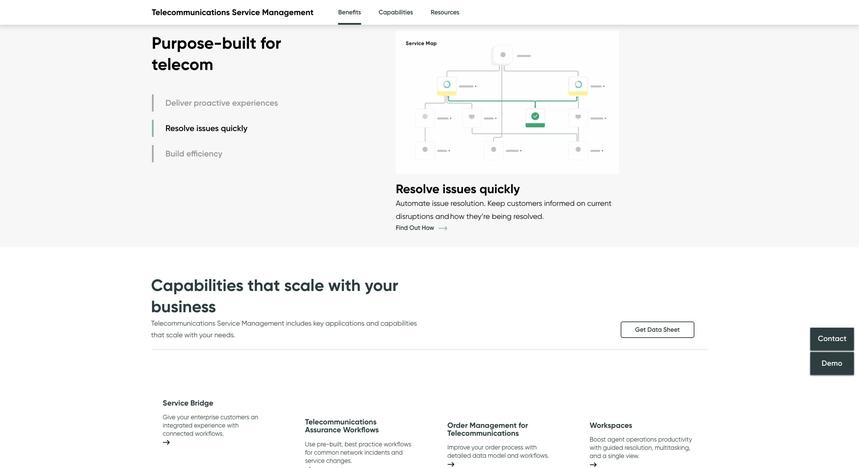 Task type: describe. For each thing, give the bounding box(es) containing it.
and inside "boost agent operations productivity with guided resolution, multitasking, and a single view."
[[590, 452, 602, 460]]

they're
[[467, 212, 490, 221]]

built,
[[330, 441, 343, 448]]

order
[[448, 421, 468, 430]]

agent
[[608, 436, 625, 443]]

demo
[[823, 359, 843, 368]]

sheet
[[664, 326, 680, 334]]

resources link
[[431, 0, 460, 25]]

keep
[[488, 199, 506, 208]]

telecommunications inside telecommunications assurance workflows
[[305, 417, 377, 427]]

resolution.
[[451, 199, 486, 208]]

0 vertical spatial that
[[248, 275, 280, 295]]

operations
[[627, 436, 657, 443]]

guided
[[604, 444, 624, 451]]

common
[[314, 449, 339, 456]]

being
[[492, 212, 512, 221]]

for inside use pre-built, best practice workflows for common network incidents and service changes.
[[305, 449, 313, 456]]

1 horizontal spatial scale
[[284, 275, 324, 295]]

management inside capabilities that scale with your business telecommunications service management includes key applications and capabilities that scale with your needs.
[[242, 319, 285, 327]]

issue
[[432, 199, 449, 208]]

business
[[151, 296, 216, 317]]

an
[[251, 414, 258, 421]]

purpose-built for telecom
[[152, 33, 281, 75]]

order
[[486, 444, 501, 451]]

network
[[341, 449, 363, 456]]

assurance
[[305, 425, 341, 435]]

pre-
[[317, 441, 330, 448]]

2 vertical spatial service
[[163, 398, 189, 408]]

efficiency
[[187, 149, 223, 159]]

out
[[410, 224, 421, 232]]

0 vertical spatial service
[[232, 7, 260, 17]]

process
[[502, 444, 524, 451]]

with inside give your enterprise customers an integrated experience with connected workflows.
[[227, 422, 239, 429]]

resources
[[431, 9, 460, 16]]

1 vertical spatial scale
[[166, 331, 183, 339]]

deliver proactive experiences
[[166, 98, 278, 108]]

integrated
[[163, 422, 193, 429]]

benefits
[[338, 9, 361, 16]]

connected
[[163, 430, 194, 437]]

detailed
[[448, 452, 471, 459]]

data
[[473, 452, 487, 459]]

get
[[636, 326, 646, 334]]

benefits link
[[338, 0, 361, 27]]

telecommunications assurance workflows
[[305, 417, 379, 435]]

issues for resolve issues quickly automate issue resolution. keep customers informed on current disruptions and how they're being resolved.
[[443, 181, 477, 196]]

data
[[648, 326, 662, 334]]

informed
[[545, 199, 575, 208]]

management inside the order management for telecommunications
[[470, 421, 517, 430]]

incidents
[[365, 449, 390, 456]]

for for order management for telecommunications
[[519, 421, 529, 430]]

customers inside resolve issues quickly automate issue resolution. keep customers informed on current disruptions and how they're being resolved.
[[507, 199, 543, 208]]

give your enterprise customers an integrated experience with connected workflows.
[[163, 414, 258, 437]]

contact
[[819, 334, 847, 343]]

resolve for resolve issues quickly
[[166, 123, 195, 133]]

key
[[314, 319, 324, 327]]

best
[[345, 441, 357, 448]]

multitasking,
[[655, 444, 691, 451]]

service inside capabilities that scale with your business telecommunications service management includes key applications and capabilities that scale with your needs.
[[217, 319, 240, 327]]

and inside capabilities that scale with your business telecommunications service management includes key applications and capabilities that scale with your needs.
[[367, 319, 379, 327]]

and inside use pre-built, best practice workflows for common network incidents and service changes.
[[392, 449, 403, 456]]

productivity
[[659, 436, 693, 443]]

improve your order process with detailed data model and workflows.
[[448, 444, 549, 459]]

proactive
[[194, 98, 230, 108]]

service bridge
[[163, 398, 214, 408]]

1 vertical spatial that
[[151, 331, 165, 339]]

customers inside give your enterprise customers an integrated experience with connected workflows.
[[221, 414, 250, 421]]

find out how link
[[396, 224, 458, 232]]

a
[[603, 452, 607, 460]]

resolution,
[[625, 444, 654, 451]]



Task type: locate. For each thing, give the bounding box(es) containing it.
1 horizontal spatial resolve
[[396, 181, 440, 196]]

get data sheet link
[[621, 322, 695, 338]]

issues
[[197, 123, 219, 133], [443, 181, 477, 196]]

capabilities for capabilities that scale with your business telecommunications service management includes key applications and capabilities that scale with your needs.
[[151, 275, 244, 295]]

disruptions
[[396, 212, 434, 221]]

0 horizontal spatial scale
[[166, 331, 183, 339]]

deliver proactive experiences link
[[152, 94, 280, 111]]

service
[[232, 7, 260, 17], [217, 319, 240, 327], [163, 398, 189, 408]]

improve
[[448, 444, 470, 451]]

service up the needs.
[[217, 319, 240, 327]]

telecommunications
[[152, 7, 230, 17], [151, 319, 216, 327], [305, 417, 377, 427], [448, 429, 519, 438]]

management
[[262, 7, 314, 17], [242, 319, 285, 327], [470, 421, 517, 430]]

0 vertical spatial quickly
[[221, 123, 248, 133]]

resolved.
[[514, 212, 544, 221]]

2 vertical spatial for
[[305, 449, 313, 456]]

experience
[[194, 422, 226, 429]]

workflows. for order management for telecommunications
[[521, 452, 549, 459]]

resolve issues quickly link
[[152, 120, 280, 137]]

workflows
[[384, 441, 412, 448]]

1 vertical spatial service
[[217, 319, 240, 327]]

on
[[577, 199, 586, 208]]

telecommunications inside the order management for telecommunications
[[448, 429, 519, 438]]

model
[[488, 452, 506, 459]]

with inside improve your order process with detailed data model and workflows.
[[525, 444, 537, 451]]

and down process
[[508, 452, 519, 459]]

quickly down deliver proactive experiences
[[221, 123, 248, 133]]

workspaces
[[590, 421, 633, 430]]

1 horizontal spatial capabilities
[[379, 9, 413, 16]]

order management for telecommunications
[[448, 421, 529, 438]]

resolve up automate
[[396, 181, 440, 196]]

give
[[163, 414, 176, 421]]

use pre-built, best practice workflows for common network incidents and service changes.
[[305, 441, 412, 464]]

telecommunications inside capabilities that scale with your business telecommunications service management includes key applications and capabilities that scale with your needs.
[[151, 319, 216, 327]]

issues inside resolve issues quickly automate issue resolution. keep customers informed on current disruptions and how they're being resolved.
[[443, 181, 477, 196]]

contact link
[[811, 328, 855, 350]]

0 horizontal spatial capabilities
[[151, 275, 244, 295]]

service
[[305, 457, 325, 464]]

0 vertical spatial management
[[262, 7, 314, 17]]

find
[[396, 224, 408, 232]]

build efficiency link
[[152, 145, 280, 162]]

view.
[[626, 452, 640, 460]]

service up "built"
[[232, 7, 260, 17]]

resolve
[[166, 123, 195, 133], [396, 181, 440, 196]]

with inside "boost agent operations productivity with guided resolution, multitasking, and a single view."
[[590, 444, 602, 451]]

0 horizontal spatial customers
[[221, 414, 250, 421]]

capabilities link
[[379, 0, 413, 25]]

0 vertical spatial for
[[261, 33, 281, 53]]

issues up efficiency
[[197, 123, 219, 133]]

capabilities inside capabilities that scale with your business telecommunications service management includes key applications and capabilities that scale with your needs.
[[151, 275, 244, 295]]

resolve inside resolve issues quickly automate issue resolution. keep customers informed on current disruptions and how they're being resolved.
[[396, 181, 440, 196]]

workflows
[[343, 425, 379, 435]]

0 vertical spatial workflows.
[[195, 430, 224, 437]]

workflows. inside give your enterprise customers an integrated experience with connected workflows.
[[195, 430, 224, 437]]

purpose-
[[152, 33, 222, 53]]

changes.
[[327, 457, 352, 464]]

1 vertical spatial management
[[242, 319, 285, 327]]

0 horizontal spatial issues
[[197, 123, 219, 133]]

1 horizontal spatial customers
[[507, 199, 543, 208]]

and left a
[[590, 452, 602, 460]]

capabilities for capabilities
[[379, 9, 413, 16]]

telecommunications up purpose-
[[152, 7, 230, 17]]

1 vertical spatial resolve
[[396, 181, 440, 196]]

with
[[329, 275, 361, 295], [185, 331, 198, 339], [227, 422, 239, 429], [525, 444, 537, 451], [590, 444, 602, 451]]

workflows. inside improve your order process with detailed data model and workflows.
[[521, 452, 549, 459]]

customers up resolved.
[[507, 199, 543, 208]]

0 vertical spatial scale
[[284, 275, 324, 295]]

for down use
[[305, 449, 313, 456]]

resolve down deliver
[[166, 123, 195, 133]]

needs.
[[215, 331, 235, 339]]

customers left the an
[[221, 414, 250, 421]]

telecom
[[152, 54, 213, 75]]

telecommunications up order
[[448, 429, 519, 438]]

quickly for resolve issues quickly
[[221, 123, 248, 133]]

0 vertical spatial resolve
[[166, 123, 195, 133]]

1 vertical spatial issues
[[443, 181, 477, 196]]

for right "built"
[[261, 33, 281, 53]]

workflows. down experience
[[195, 430, 224, 437]]

workflows. for service bridge
[[195, 430, 224, 437]]

0 vertical spatial customers
[[507, 199, 543, 208]]

for inside purpose-built for telecom
[[261, 33, 281, 53]]

boost agent operations productivity with guided resolution, multitasking, and a single view.
[[590, 436, 693, 460]]

1 vertical spatial quickly
[[480, 181, 520, 196]]

and down workflows
[[392, 449, 403, 456]]

quickly inside resolve issues quickly automate issue resolution. keep customers informed on current disruptions and how they're being resolved.
[[480, 181, 520, 196]]

1 vertical spatial workflows.
[[521, 452, 549, 459]]

1 horizontal spatial that
[[248, 275, 280, 295]]

1 vertical spatial for
[[519, 421, 529, 430]]

current
[[588, 199, 612, 208]]

service up give
[[163, 398, 189, 408]]

1 vertical spatial customers
[[221, 414, 250, 421]]

and how
[[436, 212, 465, 221]]

for inside the order management for telecommunications
[[519, 421, 529, 430]]

service mapping technology to fix issues fast image
[[396, 24, 651, 181]]

telecommunications up built,
[[305, 417, 377, 427]]

deliver
[[166, 98, 192, 108]]

quickly inside resolve issues quickly link
[[221, 123, 248, 133]]

get data sheet
[[636, 326, 680, 334]]

telecommunications down business
[[151, 319, 216, 327]]

find out how
[[396, 224, 436, 232]]

quickly for resolve issues quickly automate issue resolution. keep customers informed on current disruptions and how they're being resolved.
[[480, 181, 520, 196]]

build efficiency
[[166, 149, 223, 159]]

and inside improve your order process with detailed data model and workflows.
[[508, 452, 519, 459]]

capabilities
[[381, 319, 417, 327]]

issues up resolution.
[[443, 181, 477, 196]]

resolve issues quickly
[[166, 123, 248, 133]]

0 horizontal spatial workflows.
[[195, 430, 224, 437]]

telecommunications service management
[[152, 7, 314, 17]]

demo link
[[811, 352, 855, 375]]

how
[[422, 224, 435, 232]]

for
[[261, 33, 281, 53], [519, 421, 529, 430], [305, 449, 313, 456]]

workflows. down process
[[521, 452, 549, 459]]

resolve issues quickly automate issue resolution. keep customers informed on current disruptions and how they're being resolved.
[[396, 181, 612, 221]]

0 horizontal spatial for
[[261, 33, 281, 53]]

boost
[[590, 436, 606, 443]]

0 horizontal spatial quickly
[[221, 123, 248, 133]]

experiences
[[232, 98, 278, 108]]

your inside give your enterprise customers an integrated experience with connected workflows.
[[177, 414, 189, 421]]

1 horizontal spatial quickly
[[480, 181, 520, 196]]

issues for resolve issues quickly
[[197, 123, 219, 133]]

quickly up keep
[[480, 181, 520, 196]]

1 vertical spatial capabilities
[[151, 275, 244, 295]]

includes
[[286, 319, 312, 327]]

0 horizontal spatial resolve
[[166, 123, 195, 133]]

1 horizontal spatial workflows.
[[521, 452, 549, 459]]

2 horizontal spatial for
[[519, 421, 529, 430]]

resolve for resolve issues quickly automate issue resolution. keep customers informed on current disruptions and how they're being resolved.
[[396, 181, 440, 196]]

your
[[365, 275, 399, 295], [199, 331, 213, 339], [177, 414, 189, 421], [472, 444, 484, 451]]

that
[[248, 275, 280, 295], [151, 331, 165, 339]]

and left capabilities
[[367, 319, 379, 327]]

scale
[[284, 275, 324, 295], [166, 331, 183, 339]]

0 vertical spatial issues
[[197, 123, 219, 133]]

for for purpose-built for telecom
[[261, 33, 281, 53]]

customers
[[507, 199, 543, 208], [221, 414, 250, 421]]

use
[[305, 441, 316, 448]]

1 horizontal spatial for
[[305, 449, 313, 456]]

build
[[166, 149, 184, 159]]

single
[[609, 452, 625, 460]]

built
[[222, 33, 257, 53]]

enterprise
[[191, 414, 219, 421]]

0 vertical spatial capabilities
[[379, 9, 413, 16]]

bridge
[[191, 398, 214, 408]]

automate
[[396, 199, 430, 208]]

practice
[[359, 441, 383, 448]]

applications
[[326, 319, 365, 327]]

workflows.
[[195, 430, 224, 437], [521, 452, 549, 459]]

capabilities that scale with your business telecommunications service management includes key applications and capabilities that scale with your needs.
[[151, 275, 417, 339]]

0 horizontal spatial that
[[151, 331, 165, 339]]

1 horizontal spatial issues
[[443, 181, 477, 196]]

2 vertical spatial management
[[470, 421, 517, 430]]

capabilities
[[379, 9, 413, 16], [151, 275, 244, 295]]

for up process
[[519, 421, 529, 430]]

your inside improve your order process with detailed data model and workflows.
[[472, 444, 484, 451]]



Task type: vqa. For each thing, say whether or not it's contained in the screenshot.
Build
yes



